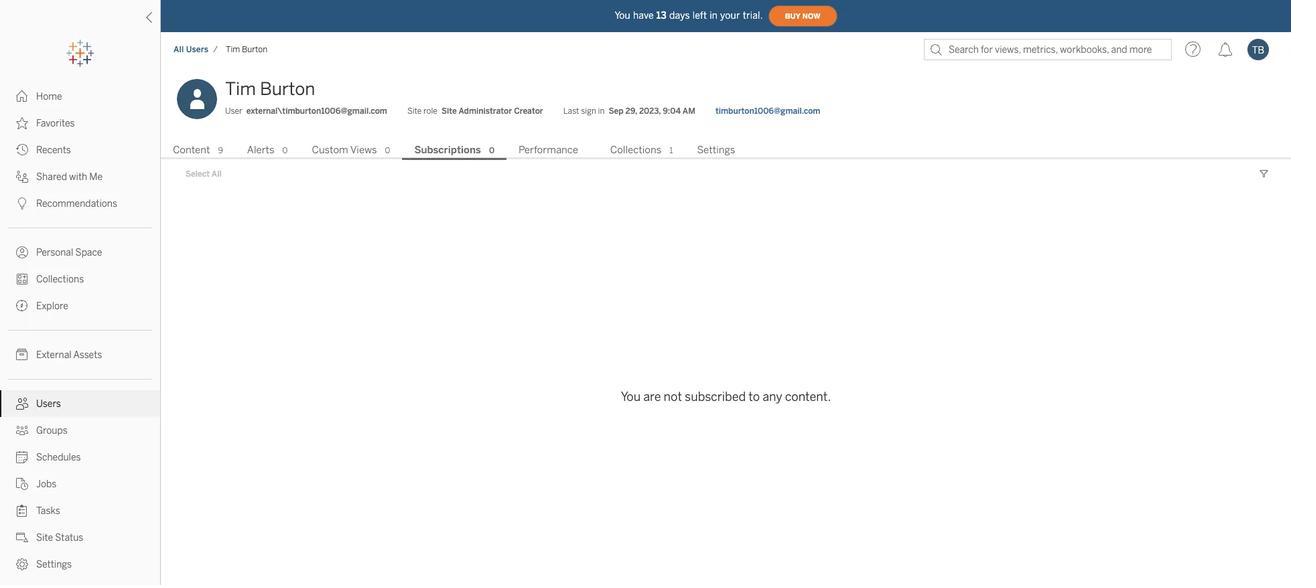 Task type: describe. For each thing, give the bounding box(es) containing it.
shared
[[36, 172, 67, 183]]

recommendations
[[36, 198, 117, 210]]

collections inside sub-spaces tab list
[[611, 144, 662, 156]]

last sign in sep 29, 2023, 9:04 am
[[564, 107, 696, 116]]

performance
[[519, 144, 578, 156]]

by text only_f5he34f image for recommendations
[[16, 198, 28, 210]]

timburton1006@gmail.com link
[[716, 105, 821, 117]]

creator
[[514, 107, 543, 116]]

favorites link
[[0, 110, 160, 137]]

tasks link
[[0, 498, 160, 525]]

home link
[[0, 83, 160, 110]]

recommendations link
[[0, 190, 160, 217]]

user external\timburton1006@gmail.com
[[225, 107, 387, 116]]

by text only_f5he34f image for home
[[16, 90, 28, 103]]

0 for custom views
[[385, 146, 390, 155]]

0 vertical spatial burton
[[242, 45, 268, 54]]

by text only_f5he34f image for users
[[16, 398, 28, 410]]

0 vertical spatial all
[[174, 45, 184, 54]]

in inside tim burton main content
[[598, 107, 605, 116]]

schedules
[[36, 452, 81, 464]]

buy now
[[785, 12, 821, 20]]

me
[[89, 172, 103, 183]]

sub-spaces tab list
[[161, 143, 1292, 160]]

groups
[[36, 426, 68, 437]]

13
[[657, 10, 667, 21]]

days
[[670, 10, 690, 21]]

1
[[670, 146, 673, 155]]

by text only_f5he34f image for personal space
[[16, 247, 28, 259]]

select
[[186, 170, 210, 179]]

am
[[683, 107, 696, 116]]

29,
[[626, 107, 637, 116]]

users inside 'link'
[[36, 399, 61, 410]]

by text only_f5he34f image for collections
[[16, 273, 28, 286]]

you for you have 13 days left in your trial.
[[615, 10, 631, 21]]

all users link
[[173, 44, 209, 55]]

navigation panel element
[[0, 40, 160, 578]]

select all button
[[177, 166, 230, 182]]

settings link
[[0, 552, 160, 578]]

0 for subscriptions
[[489, 146, 495, 155]]

all users /
[[174, 45, 218, 54]]

by text only_f5he34f image for groups
[[16, 425, 28, 437]]

assets
[[73, 350, 102, 361]]

select all
[[186, 170, 222, 179]]

you have 13 days left in your trial.
[[615, 10, 763, 21]]

site for site role site administrator creator
[[407, 107, 422, 116]]

subscriptions
[[415, 144, 481, 156]]

by text only_f5he34f image for tasks
[[16, 505, 28, 517]]

groups link
[[0, 418, 160, 444]]

user
[[225, 107, 242, 116]]

by text only_f5he34f image for favorites
[[16, 117, 28, 129]]

by text only_f5he34f image for explore
[[16, 300, 28, 312]]

buy
[[785, 12, 801, 20]]

favorites
[[36, 118, 75, 129]]

jobs
[[36, 479, 57, 491]]

burton inside main content
[[260, 78, 315, 100]]

status
[[55, 533, 83, 544]]

by text only_f5he34f image for external assets
[[16, 349, 28, 361]]

trial.
[[743, 10, 763, 21]]

settings inside sub-spaces tab list
[[697, 144, 736, 156]]

0 vertical spatial tim burton
[[226, 45, 268, 54]]

buy now button
[[769, 5, 838, 27]]

by text only_f5he34f image for site status
[[16, 532, 28, 544]]

Search for views, metrics, workbooks, and more text field
[[924, 39, 1172, 60]]

content
[[173, 144, 210, 156]]

settings inside main navigation. press the up and down arrow keys to access links. element
[[36, 560, 72, 571]]

by text only_f5he34f image for settings
[[16, 559, 28, 571]]

with
[[69, 172, 87, 183]]

any
[[763, 390, 783, 405]]

left
[[693, 10, 707, 21]]

by text only_f5he34f image for recents
[[16, 144, 28, 156]]

are
[[644, 390, 661, 405]]

explore
[[36, 301, 68, 312]]

last
[[564, 107, 579, 116]]

0 vertical spatial in
[[710, 10, 718, 21]]

site status
[[36, 533, 83, 544]]



Task type: vqa. For each thing, say whether or not it's contained in the screenshot.
by text only_f5he34f icon inside the External Assets link
yes



Task type: locate. For each thing, give the bounding box(es) containing it.
5 by text only_f5he34f image from the top
[[16, 452, 28, 464]]

tim burton element
[[222, 45, 272, 54]]

site role site administrator creator
[[407, 107, 543, 116]]

external assets link
[[0, 342, 160, 369]]

external assets
[[36, 350, 102, 361]]

in
[[710, 10, 718, 21], [598, 107, 605, 116]]

0 horizontal spatial site
[[36, 533, 53, 544]]

by text only_f5he34f image left shared
[[16, 171, 28, 183]]

0 right views
[[385, 146, 390, 155]]

settings right 1
[[697, 144, 736, 156]]

personal space
[[36, 247, 102, 259]]

0 vertical spatial you
[[615, 10, 631, 21]]

tim right /
[[226, 45, 240, 54]]

1 horizontal spatial all
[[212, 170, 222, 179]]

by text only_f5he34f image inside the external assets link
[[16, 349, 28, 361]]

1 horizontal spatial in
[[710, 10, 718, 21]]

your
[[721, 10, 740, 21]]

2023,
[[639, 107, 661, 116]]

by text only_f5he34f image for shared with me
[[16, 171, 28, 183]]

by text only_f5he34f image left the personal
[[16, 247, 28, 259]]

you inside tim burton main content
[[621, 390, 641, 405]]

1 by text only_f5he34f image from the top
[[16, 90, 28, 103]]

by text only_f5he34f image left external
[[16, 349, 28, 361]]

by text only_f5he34f image inside "users" 'link'
[[16, 398, 28, 410]]

by text only_f5he34f image left recents
[[16, 144, 28, 156]]

site right role
[[442, 107, 457, 116]]

by text only_f5he34f image inside explore link
[[16, 300, 28, 312]]

burton right /
[[242, 45, 268, 54]]

custom
[[312, 144, 348, 156]]

3 by text only_f5he34f image from the top
[[16, 349, 28, 361]]

collections inside collections 'link'
[[36, 274, 84, 286]]

tim burton up user external\timburton1006@gmail.com
[[225, 78, 315, 100]]

site left status
[[36, 533, 53, 544]]

3 0 from the left
[[489, 146, 495, 155]]

9
[[218, 146, 223, 155]]

0 horizontal spatial 0
[[283, 146, 288, 155]]

7 by text only_f5he34f image from the top
[[16, 505, 28, 517]]

now
[[803, 12, 821, 20]]

settings
[[697, 144, 736, 156], [36, 560, 72, 571]]

2 0 from the left
[[385, 146, 390, 155]]

by text only_f5he34f image left tasks
[[16, 505, 28, 517]]

6 by text only_f5he34f image from the top
[[16, 479, 28, 491]]

site for site status
[[36, 533, 53, 544]]

by text only_f5he34f image inside favorites link
[[16, 117, 28, 129]]

by text only_f5he34f image left explore
[[16, 300, 28, 312]]

1 vertical spatial burton
[[260, 78, 315, 100]]

administrator
[[459, 107, 512, 116]]

tim burton right /
[[226, 45, 268, 54]]

recents
[[36, 145, 71, 156]]

1 horizontal spatial 0
[[385, 146, 390, 155]]

by text only_f5he34f image down personal space 'link'
[[16, 273, 28, 286]]

collections down the personal
[[36, 274, 84, 286]]

by text only_f5he34f image inside home link
[[16, 90, 28, 103]]

by text only_f5he34f image left site status
[[16, 532, 28, 544]]

by text only_f5he34f image up groups link
[[16, 398, 28, 410]]

1 vertical spatial tim burton
[[225, 78, 315, 100]]

tim burton
[[226, 45, 268, 54], [225, 78, 315, 100]]

0 down administrator on the left top of page
[[489, 146, 495, 155]]

personal
[[36, 247, 73, 259]]

by text only_f5he34f image inside site status link
[[16, 532, 28, 544]]

by text only_f5he34f image left schedules
[[16, 452, 28, 464]]

content.
[[785, 390, 831, 405]]

by text only_f5he34f image inside personal space 'link'
[[16, 247, 28, 259]]

8 by text only_f5he34f image from the top
[[16, 532, 28, 544]]

4 by text only_f5he34f image from the top
[[16, 171, 28, 183]]

/
[[213, 45, 218, 54]]

9:04
[[663, 107, 681, 116]]

by text only_f5he34f image left home
[[16, 90, 28, 103]]

by text only_f5he34f image
[[16, 247, 28, 259], [16, 300, 28, 312], [16, 349, 28, 361], [16, 425, 28, 437], [16, 452, 28, 464], [16, 479, 28, 491], [16, 505, 28, 517]]

tasks
[[36, 506, 60, 517]]

1 vertical spatial collections
[[36, 274, 84, 286]]

by text only_f5he34f image for schedules
[[16, 452, 28, 464]]

1 vertical spatial you
[[621, 390, 641, 405]]

external\timburton1006@gmail.com
[[246, 107, 387, 116]]

0 right alerts
[[283, 146, 288, 155]]

by text only_f5he34f image inside collections 'link'
[[16, 273, 28, 286]]

5 by text only_f5he34f image from the top
[[16, 198, 28, 210]]

subscribed
[[685, 390, 746, 405]]

0 vertical spatial settings
[[697, 144, 736, 156]]

collections link
[[0, 266, 160, 293]]

burton
[[242, 45, 268, 54], [260, 78, 315, 100]]

timburton1006@gmail.com
[[716, 107, 821, 116]]

by text only_f5he34f image inside groups link
[[16, 425, 28, 437]]

6 by text only_f5he34f image from the top
[[16, 273, 28, 286]]

users
[[186, 45, 209, 54], [36, 399, 61, 410]]

site left role
[[407, 107, 422, 116]]

custom views
[[312, 144, 377, 156]]

1 vertical spatial users
[[36, 399, 61, 410]]

1 vertical spatial all
[[212, 170, 222, 179]]

by text only_f5he34f image
[[16, 90, 28, 103], [16, 117, 28, 129], [16, 144, 28, 156], [16, 171, 28, 183], [16, 198, 28, 210], [16, 273, 28, 286], [16, 398, 28, 410], [16, 532, 28, 544], [16, 559, 28, 571]]

by text only_f5he34f image inside tasks link
[[16, 505, 28, 517]]

0 vertical spatial users
[[186, 45, 209, 54]]

by text only_f5he34f image left jobs
[[16, 479, 28, 491]]

2 horizontal spatial 0
[[489, 146, 495, 155]]

main navigation. press the up and down arrow keys to access links. element
[[0, 83, 160, 578]]

all inside button
[[212, 170, 222, 179]]

home
[[36, 91, 62, 103]]

site status link
[[0, 525, 160, 552]]

by text only_f5he34f image inside the recents link
[[16, 144, 28, 156]]

users link
[[0, 391, 160, 418]]

by text only_f5he34f image inside schedules link
[[16, 452, 28, 464]]

2 by text only_f5he34f image from the top
[[16, 300, 28, 312]]

by text only_f5he34f image inside recommendations link
[[16, 198, 28, 210]]

space
[[75, 247, 102, 259]]

1 horizontal spatial settings
[[697, 144, 736, 156]]

role
[[424, 107, 438, 116]]

0 horizontal spatial in
[[598, 107, 605, 116]]

alerts
[[247, 144, 275, 156]]

tim burton main content
[[161, 67, 1292, 586]]

recents link
[[0, 137, 160, 164]]

by text only_f5he34f image down site status link
[[16, 559, 28, 571]]

sep
[[609, 107, 624, 116]]

jobs link
[[0, 471, 160, 498]]

schedules link
[[0, 444, 160, 471]]

views
[[350, 144, 377, 156]]

settings down site status
[[36, 560, 72, 571]]

you left have
[[615, 10, 631, 21]]

shared with me link
[[0, 164, 160, 190]]

by text only_f5he34f image inside shared with me link
[[16, 171, 28, 183]]

0 horizontal spatial all
[[174, 45, 184, 54]]

0 vertical spatial tim
[[226, 45, 240, 54]]

0 horizontal spatial settings
[[36, 560, 72, 571]]

not
[[664, 390, 682, 405]]

collections left 1
[[611, 144, 662, 156]]

site inside main navigation. press the up and down arrow keys to access links. element
[[36, 533, 53, 544]]

have
[[633, 10, 654, 21]]

2 by text only_f5he34f image from the top
[[16, 117, 28, 129]]

0 horizontal spatial collections
[[36, 274, 84, 286]]

1 0 from the left
[[283, 146, 288, 155]]

0
[[283, 146, 288, 155], [385, 146, 390, 155], [489, 146, 495, 155]]

by text only_f5he34f image left recommendations
[[16, 198, 28, 210]]

by text only_f5he34f image inside the settings link
[[16, 559, 28, 571]]

by text only_f5he34f image for jobs
[[16, 479, 28, 491]]

collections
[[611, 144, 662, 156], [36, 274, 84, 286]]

all left /
[[174, 45, 184, 54]]

1 by text only_f5he34f image from the top
[[16, 247, 28, 259]]

explore link
[[0, 293, 160, 320]]

2 horizontal spatial site
[[442, 107, 457, 116]]

1 vertical spatial settings
[[36, 560, 72, 571]]

shared with me
[[36, 172, 103, 183]]

you are not subscribed to any content.
[[621, 390, 831, 405]]

tim burton inside main content
[[225, 78, 315, 100]]

personal space link
[[0, 239, 160, 266]]

by text only_f5he34f image left groups
[[16, 425, 28, 437]]

sign
[[581, 107, 596, 116]]

0 for alerts
[[283, 146, 288, 155]]

site
[[407, 107, 422, 116], [442, 107, 457, 116], [36, 533, 53, 544]]

tim inside main content
[[225, 78, 256, 100]]

users left /
[[186, 45, 209, 54]]

4 by text only_f5he34f image from the top
[[16, 425, 28, 437]]

7 by text only_f5he34f image from the top
[[16, 398, 28, 410]]

all
[[174, 45, 184, 54], [212, 170, 222, 179]]

1 horizontal spatial site
[[407, 107, 422, 116]]

1 vertical spatial tim
[[225, 78, 256, 100]]

0 vertical spatial collections
[[611, 144, 662, 156]]

1 vertical spatial in
[[598, 107, 605, 116]]

you
[[615, 10, 631, 21], [621, 390, 641, 405]]

9 by text only_f5he34f image from the top
[[16, 559, 28, 571]]

burton up user external\timburton1006@gmail.com
[[260, 78, 315, 100]]

by text only_f5he34f image inside jobs link
[[16, 479, 28, 491]]

tim
[[226, 45, 240, 54], [225, 78, 256, 100]]

in right left
[[710, 10, 718, 21]]

you left are
[[621, 390, 641, 405]]

in right sign
[[598, 107, 605, 116]]

users up groups
[[36, 399, 61, 410]]

0 horizontal spatial users
[[36, 399, 61, 410]]

tim up user
[[225, 78, 256, 100]]

external
[[36, 350, 72, 361]]

all right select
[[212, 170, 222, 179]]

by text only_f5he34f image left favorites
[[16, 117, 28, 129]]

3 by text only_f5he34f image from the top
[[16, 144, 28, 156]]

1 horizontal spatial collections
[[611, 144, 662, 156]]

1 horizontal spatial users
[[186, 45, 209, 54]]

to
[[749, 390, 760, 405]]

you for you are not subscribed to any content.
[[621, 390, 641, 405]]



